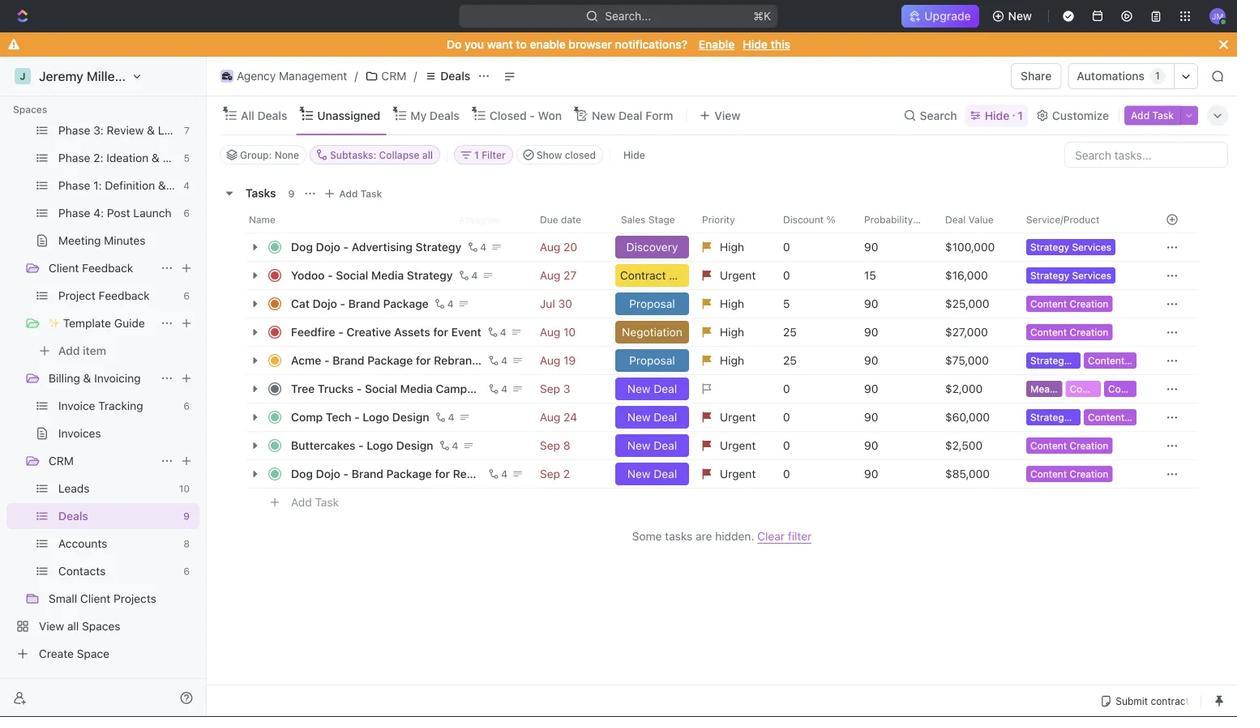 Task type: vqa. For each thing, say whether or not it's contained in the screenshot.


Task type: locate. For each thing, give the bounding box(es) containing it.
template
[[63, 317, 111, 330]]

2 strategy services button from the top
[[1017, 261, 1147, 290]]

probability %
[[865, 214, 925, 225]]

25 for negotiation
[[783, 326, 797, 339]]

1 vertical spatial crm
[[49, 455, 74, 468]]

& right review on the left
[[147, 124, 155, 137]]

closed
[[565, 149, 596, 161]]

services
[[1073, 242, 1112, 253], [1073, 270, 1112, 281], [1073, 355, 1112, 366], [1073, 412, 1112, 423]]

90 for $60,000
[[865, 411, 879, 424]]

1 dog from the top
[[291, 240, 313, 254]]

90 button down 15
[[855, 290, 936, 319]]

package up assets
[[383, 297, 429, 311]]

1 vertical spatial crm link
[[49, 449, 154, 474]]

0 vertical spatial crm
[[381, 69, 407, 83]]

0 vertical spatial deals link
[[420, 67, 475, 86]]

deal inside dropdown button
[[946, 214, 966, 225]]

0 vertical spatial add task
[[1131, 110, 1174, 121]]

dojo for dog dojo - brand package for rebranding
[[316, 468, 340, 481]]

4 high from the top
[[720, 354, 745, 367]]

2 new deal button from the top
[[612, 403, 693, 432]]

2 vertical spatial dojo
[[316, 468, 340, 481]]

1:
[[93, 179, 102, 192]]

4 high button from the top
[[693, 346, 774, 376]]

0 vertical spatial logo
[[363, 411, 389, 424]]

spaces down j
[[13, 104, 47, 115]]

urgent
[[720, 269, 756, 282], [720, 411, 756, 424], [720, 439, 756, 453], [720, 468, 756, 481]]

clear filter link
[[758, 530, 812, 544]]

2 high button from the top
[[693, 290, 774, 319]]

1 vertical spatial 9
[[183, 511, 190, 522]]

4 button for comp tech - logo design
[[433, 410, 457, 426]]

1 vertical spatial client
[[80, 592, 111, 606]]

content creation button for $27,000
[[1017, 318, 1147, 347]]

3 90 button from the top
[[855, 318, 936, 347]]

phase for phase 4: post launch
[[58, 206, 90, 220]]

0 horizontal spatial view
[[39, 620, 64, 633]]

hide down new deal form link
[[624, 149, 645, 161]]

25 button for $75,000
[[774, 346, 855, 376]]

item
[[83, 344, 106, 358]]

4 for yodoo - social media strategy
[[472, 270, 478, 281]]

2 urgent from the top
[[720, 411, 756, 424]]

1 new deal button from the top
[[612, 375, 693, 404]]

new for $85,000
[[628, 468, 651, 481]]

task
[[1153, 110, 1174, 121], [361, 188, 382, 200], [315, 496, 339, 509]]

add left "item" on the left of the page
[[58, 344, 80, 358]]

0 for $2,500
[[783, 439, 791, 453]]

6 down 8
[[184, 566, 190, 577]]

4 90 from the top
[[865, 354, 879, 367]]

1 urgent button from the top
[[693, 261, 774, 290]]

dog dojo - advertising strategy
[[291, 240, 462, 254]]

1 filter
[[475, 149, 506, 161]]

1 / from the left
[[355, 69, 358, 83]]

1 strategy services from the top
[[1031, 242, 1112, 253]]

0 vertical spatial 1
[[1156, 70, 1161, 82]]

add task button down subtasks:
[[320, 184, 389, 204]]

new deal button for comp tech - logo design
[[612, 403, 693, 432]]

launch up production in the left top of the page
[[158, 124, 196, 137]]

& for ideation
[[152, 151, 160, 165]]

filter
[[482, 149, 506, 161]]

new for $2,500
[[628, 439, 651, 453]]

new for $2,000
[[628, 382, 651, 396]]

2 90 button from the top
[[855, 290, 936, 319]]

4 new deal button from the top
[[612, 460, 693, 489]]

% right the probability
[[916, 214, 925, 225]]

2 urgent button from the top
[[693, 403, 774, 432]]

task down buttercakes
[[315, 496, 339, 509]]

1 25 from the top
[[783, 326, 797, 339]]

phase 3: review & launch
[[58, 124, 196, 137]]

spaces
[[13, 104, 47, 115], [82, 620, 120, 633]]

client up view all spaces link
[[80, 592, 111, 606]]

3 phase from the top
[[58, 179, 90, 192]]

view inside the sidebar navigation
[[39, 620, 64, 633]]

meeting minutes link
[[58, 228, 196, 254]]

1 vertical spatial dojo
[[313, 297, 337, 311]]

0 horizontal spatial hide
[[624, 149, 645, 161]]

4 for dog dojo - advertising strategy
[[480, 242, 487, 253]]

0 vertical spatial feedback
[[82, 262, 133, 275]]

0 vertical spatial view
[[715, 109, 741, 122]]

hide for hide 1
[[985, 109, 1010, 122]]

phase for phase 2: ideation & production
[[58, 151, 90, 165]]

create space link
[[6, 642, 196, 667]]

90 for $2,500
[[865, 439, 879, 453]]

2 vertical spatial for
[[435, 468, 450, 481]]

urgent for $85,000
[[720, 468, 756, 481]]

feedback up guide
[[99, 289, 150, 303]]

new deal for comp tech - logo design
[[628, 411, 677, 424]]

1 vertical spatial proposal
[[630, 354, 675, 367]]

hide right search
[[985, 109, 1010, 122]]

hide left the this
[[743, 38, 768, 51]]

my deals
[[411, 109, 460, 122]]

1 vertical spatial 5
[[783, 297, 790, 311]]

deals link down do
[[420, 67, 475, 86]]

buttercakes
[[291, 439, 356, 453]]

review
[[107, 124, 144, 137]]

6 down onboarding
[[184, 208, 190, 219]]

minutes
[[104, 234, 146, 247]]

4 0 from the top
[[783, 411, 791, 424]]

phase left 3:
[[58, 124, 90, 137]]

task up search tasks... text field
[[1153, 110, 1174, 121]]

strategy services button down service/product
[[1017, 233, 1147, 262]]

add task button up search tasks... text field
[[1125, 106, 1181, 125]]

8 90 from the top
[[865, 468, 879, 481]]

90 button for $75,000
[[855, 346, 936, 376]]

0 vertical spatial 5
[[184, 152, 190, 164]]

all right 'collapse'
[[422, 149, 433, 161]]

7 90 from the top
[[865, 439, 879, 453]]

urgent button for $2,500
[[693, 431, 774, 461]]

- down yodoo - social media strategy
[[340, 297, 346, 311]]

2 0 button from the top
[[774, 261, 855, 290]]

4 button for dog dojo - advertising strategy
[[465, 239, 489, 255]]

proposal
[[630, 297, 675, 311], [630, 354, 675, 367]]

1 vertical spatial logo
[[367, 439, 393, 453]]

proposal for 5
[[630, 297, 675, 311]]

6 90 button from the top
[[855, 403, 936, 432]]

90 for $25,000
[[865, 297, 879, 311]]

0 vertical spatial dojo
[[316, 240, 340, 254]]

proposal for 25
[[630, 354, 675, 367]]

2 services from the top
[[1073, 270, 1112, 281]]

new
[[1009, 9, 1032, 23], [592, 109, 616, 122], [628, 382, 651, 396], [628, 411, 651, 424], [628, 439, 651, 453], [628, 468, 651, 481]]

15
[[865, 269, 877, 282]]

0 vertical spatial rebranding
[[434, 354, 496, 367]]

% right 'discount' on the top
[[827, 214, 836, 225]]

90 button left $60,000
[[855, 403, 936, 432]]

3 new deal button from the top
[[612, 431, 693, 461]]

dog down buttercakes
[[291, 468, 313, 481]]

0 vertical spatial 9
[[288, 188, 295, 200]]

0 horizontal spatial all
[[67, 620, 79, 633]]

90 for $100,000
[[865, 240, 879, 254]]

10
[[179, 483, 190, 495]]

& right billing
[[83, 372, 91, 385]]

1 vertical spatial view
[[39, 620, 64, 633]]

some
[[632, 530, 662, 543]]

- down buttercakes - logo design
[[343, 468, 349, 481]]

3 strategy services from the top
[[1031, 355, 1112, 366]]

0 for $100,000
[[783, 240, 791, 254]]

3 new deal from the top
[[628, 439, 677, 453]]

add task up "name" dropdown button
[[339, 188, 382, 200]]

4 for feedfire - creative assets for event
[[500, 327, 507, 338]]

$25,000
[[946, 297, 990, 311]]

/ up "unassigned"
[[355, 69, 358, 83]]

creation for $85,000
[[1070, 469, 1109, 480]]

0 vertical spatial 25
[[783, 326, 797, 339]]

90 for $75,000
[[865, 354, 879, 367]]

1 horizontal spatial hide
[[743, 38, 768, 51]]

% for discount %
[[827, 214, 836, 225]]

3 0 button from the top
[[774, 375, 855, 404]]

add task button down buttercakes
[[284, 493, 346, 513]]

urgent for $2,500
[[720, 439, 756, 453]]

9
[[288, 188, 295, 200], [183, 511, 190, 522]]

6 0 from the top
[[783, 468, 791, 481]]

1 horizontal spatial view
[[715, 109, 741, 122]]

view all spaces link
[[6, 614, 196, 640]]

view right "form"
[[715, 109, 741, 122]]

2 strategy services from the top
[[1031, 270, 1112, 281]]

3 0 from the top
[[783, 382, 791, 396]]

proposal button down negotiation
[[612, 346, 693, 376]]

1 vertical spatial deals link
[[58, 504, 177, 530]]

media down acme - brand package for rebranding on the left
[[400, 382, 433, 396]]

2 proposal button from the top
[[612, 346, 693, 376]]

hidden.
[[716, 530, 755, 543]]

0 vertical spatial for
[[433, 326, 449, 339]]

0 button
[[774, 233, 855, 262], [774, 261, 855, 290], [774, 375, 855, 404], [774, 403, 855, 432], [774, 431, 855, 461], [774, 460, 855, 489]]

2 content creation button from the top
[[1017, 318, 1147, 347]]

4 button for cat dojo - brand package
[[432, 296, 456, 312]]

2 new deal from the top
[[628, 411, 677, 424]]

add task down buttercakes
[[291, 496, 339, 509]]

0 vertical spatial client
[[49, 262, 79, 275]]

trucks
[[318, 382, 354, 396]]

4 for cat dojo - brand package
[[447, 298, 454, 310]]

sidebar navigation
[[0, 0, 231, 718]]

-
[[530, 109, 535, 122], [343, 240, 349, 254], [328, 269, 333, 282], [340, 297, 346, 311], [338, 326, 344, 339], [324, 354, 330, 367], [357, 382, 362, 396], [355, 411, 360, 424], [359, 439, 364, 453], [343, 468, 349, 481]]

0 vertical spatial social
[[336, 269, 368, 282]]

contract pending button
[[612, 261, 712, 290]]

2 phase from the top
[[58, 151, 90, 165]]

1 vertical spatial dog
[[291, 468, 313, 481]]

90 for $27,000
[[865, 326, 879, 339]]

strategy for discovery
[[1031, 242, 1070, 253]]

8 90 button from the top
[[855, 460, 936, 489]]

4 button for acme - brand package for rebranding
[[486, 353, 510, 369]]

feedback up project feedback
[[82, 262, 133, 275]]

brand up creative
[[348, 297, 380, 311]]

90 button left "$85,000"
[[855, 460, 936, 489]]

1 horizontal spatial spaces
[[82, 620, 120, 633]]

1 horizontal spatial 5
[[783, 297, 790, 311]]

4 content creation button from the top
[[1017, 460, 1147, 489]]

0 horizontal spatial crm link
[[49, 449, 154, 474]]

0 vertical spatial package
[[383, 297, 429, 311]]

0 vertical spatial task
[[1153, 110, 1174, 121]]

0 vertical spatial brand
[[348, 297, 380, 311]]

& right definition
[[158, 179, 166, 192]]

dojo up yodoo on the left of the page
[[316, 240, 340, 254]]

1 right automations
[[1156, 70, 1161, 82]]

billing & invoicing
[[49, 372, 141, 385]]

contract
[[620, 269, 666, 282]]

proposal button for 25
[[612, 346, 693, 376]]

package up tree trucks - social media campaign
[[368, 354, 413, 367]]

90 button left $75,000
[[855, 346, 936, 376]]

negotiation button
[[612, 318, 693, 347]]

90 for $85,000
[[865, 468, 879, 481]]

brand up "trucks"
[[333, 354, 365, 367]]

tree containing phase 3: review & launch
[[6, 0, 231, 667]]

invoice
[[58, 399, 95, 413]]

feedback for client feedback
[[82, 262, 133, 275]]

1 horizontal spatial 1
[[1018, 109, 1023, 122]]

3 services from the top
[[1073, 355, 1112, 366]]

1 high from the top
[[720, 240, 745, 254]]

services for $60,000
[[1073, 412, 1112, 423]]

search...
[[605, 9, 652, 23]]

workspace
[[134, 69, 201, 84]]

4:
[[93, 206, 104, 220]]

3 content creation button from the top
[[1017, 431, 1147, 461]]

$2,500
[[946, 439, 983, 453]]

strategy for contract pending
[[1031, 270, 1070, 281]]

brand for cat
[[348, 297, 380, 311]]

0 horizontal spatial spaces
[[13, 104, 47, 115]]

4 strategy services from the top
[[1031, 412, 1112, 423]]

enable
[[530, 38, 566, 51]]

/ up my
[[414, 69, 417, 83]]

1 proposal from the top
[[630, 297, 675, 311]]

2 horizontal spatial 1
[[1156, 70, 1161, 82]]

logo up buttercakes - logo design
[[363, 411, 389, 424]]

dojo down buttercakes
[[316, 468, 340, 481]]

%
[[827, 214, 836, 225], [916, 214, 925, 225]]

- left the won
[[530, 109, 535, 122]]

design up dog dojo - brand package for rebranding on the left of page
[[396, 439, 434, 453]]

90 button for $2,000
[[855, 375, 936, 404]]

logo down comp tech - logo design in the bottom of the page
[[367, 439, 393, 453]]

deals link up accounts "link"
[[58, 504, 177, 530]]

Search tasks... text field
[[1066, 143, 1228, 167]]

0 horizontal spatial 1
[[475, 149, 479, 161]]

contacts
[[58, 565, 106, 578]]

hide inside button
[[624, 149, 645, 161]]

1 strategy services button from the top
[[1017, 233, 1147, 262]]

4 new deal from the top
[[628, 468, 677, 481]]

add task up search tasks... text field
[[1131, 110, 1174, 121]]

phase left 1:
[[58, 179, 90, 192]]

1 vertical spatial feedback
[[99, 289, 150, 303]]

0 vertical spatial proposal
[[630, 297, 675, 311]]

2 high from the top
[[720, 297, 745, 311]]

high button for $100,000
[[693, 233, 774, 262]]

2 25 from the top
[[783, 354, 797, 367]]

brand down buttercakes - logo design
[[352, 468, 384, 481]]

deals right all on the left top of the page
[[257, 109, 287, 122]]

1 services from the top
[[1073, 242, 1112, 253]]

0 horizontal spatial 9
[[183, 511, 190, 522]]

2 % from the left
[[916, 214, 925, 225]]

deal value
[[946, 214, 994, 225]]

deals down do
[[441, 69, 471, 83]]

crm link
[[361, 67, 411, 86], [49, 449, 154, 474]]

urgent button
[[693, 261, 774, 290], [693, 403, 774, 432], [693, 431, 774, 461], [693, 460, 774, 489]]

& right ideation
[[152, 151, 160, 165]]

proposal down 'negotiation' dropdown button
[[630, 354, 675, 367]]

1 0 button from the top
[[774, 233, 855, 262]]

media down advertising
[[371, 269, 404, 282]]

0 horizontal spatial crm
[[49, 455, 74, 468]]

1 horizontal spatial task
[[361, 188, 382, 200]]

urgent for $16,000
[[720, 269, 756, 282]]

1 vertical spatial 1
[[1018, 109, 1023, 122]]

strategy services button
[[1017, 233, 1147, 262], [1017, 261, 1147, 290]]

1 new deal from the top
[[628, 382, 677, 396]]

0 button for $100,000
[[774, 233, 855, 262]]

5 0 button from the top
[[774, 431, 855, 461]]

1 horizontal spatial crm
[[381, 69, 407, 83]]

proposal up negotiation
[[630, 297, 675, 311]]

2 vertical spatial brand
[[352, 468, 384, 481]]

5
[[184, 152, 190, 164], [783, 297, 790, 311]]

1 vertical spatial all
[[67, 620, 79, 633]]

2 90 from the top
[[865, 297, 879, 311]]

for for rebranding
[[416, 354, 431, 367]]

0 horizontal spatial /
[[355, 69, 358, 83]]

6 for invoice tracking
[[184, 401, 190, 412]]

2 vertical spatial 1
[[475, 149, 479, 161]]

5 90 button from the top
[[855, 375, 936, 404]]

3 urgent button from the top
[[693, 431, 774, 461]]

2 25 button from the top
[[774, 346, 855, 376]]

1 90 from the top
[[865, 240, 879, 254]]

phase 4: post launch link
[[58, 200, 177, 226]]

4
[[184, 180, 190, 191], [480, 242, 487, 253], [472, 270, 478, 281], [447, 298, 454, 310], [500, 327, 507, 338], [501, 355, 508, 367], [501, 384, 508, 395], [448, 412, 455, 423], [452, 440, 459, 452], [501, 469, 508, 480]]

6 for phase 4: post launch
[[184, 208, 190, 219]]

1 vertical spatial 25
[[783, 354, 797, 367]]

content for $2,500
[[1031, 440, 1067, 452]]

business time image
[[222, 72, 232, 80]]

0 vertical spatial all
[[422, 149, 433, 161]]

1 vertical spatial for
[[416, 354, 431, 367]]

0 horizontal spatial %
[[827, 214, 836, 225]]

crm
[[381, 69, 407, 83], [49, 455, 74, 468]]

strategy services button for $100,000
[[1017, 233, 1147, 262]]

crm link up leads link
[[49, 449, 154, 474]]

6 90 from the top
[[865, 411, 879, 424]]

3 90 from the top
[[865, 326, 879, 339]]

- down comp tech - logo design in the bottom of the page
[[359, 439, 364, 453]]

2 vertical spatial hide
[[624, 149, 645, 161]]

5 0 from the top
[[783, 439, 791, 453]]

1 urgent from the top
[[720, 269, 756, 282]]

strategy services for $75,000
[[1031, 355, 1112, 366]]

crm link up my
[[361, 67, 411, 86]]

phase left 4:
[[58, 206, 90, 220]]

1 6 from the top
[[184, 208, 190, 219]]

0 horizontal spatial client
[[49, 262, 79, 275]]

9 right tasks
[[288, 188, 295, 200]]

0 vertical spatial launch
[[158, 124, 196, 137]]

2 6 from the top
[[184, 290, 190, 302]]

meeting
[[58, 234, 101, 247]]

client up "project"
[[49, 262, 79, 275]]

90 for $2,000
[[865, 382, 879, 396]]

4 for comp tech - logo design
[[448, 412, 455, 423]]

4 0 button from the top
[[774, 403, 855, 432]]

high for $25,000
[[720, 297, 745, 311]]

social up cat dojo - brand package
[[336, 269, 368, 282]]

billing
[[49, 372, 80, 385]]

2 vertical spatial task
[[315, 496, 339, 509]]

new deal for tree trucks - social media campaign
[[628, 382, 677, 396]]

1 horizontal spatial deals link
[[420, 67, 475, 86]]

90
[[865, 240, 879, 254], [865, 297, 879, 311], [865, 326, 879, 339], [865, 354, 879, 367], [865, 382, 879, 396], [865, 411, 879, 424], [865, 439, 879, 453], [865, 468, 879, 481]]

urgent for $60,000
[[720, 411, 756, 424]]

dojo right cat
[[313, 297, 337, 311]]

high for $100,000
[[720, 240, 745, 254]]

2 horizontal spatial task
[[1153, 110, 1174, 121]]

closed - won link
[[486, 104, 562, 127]]

6
[[184, 208, 190, 219], [184, 290, 190, 302], [184, 401, 190, 412], [184, 566, 190, 577]]

3 high button from the top
[[693, 318, 774, 347]]

0 vertical spatial crm link
[[361, 67, 411, 86]]

2 0 from the top
[[783, 269, 791, 282]]

view inside button
[[715, 109, 741, 122]]

3 high from the top
[[720, 326, 745, 339]]

miller's
[[87, 69, 130, 84]]

deal for $2,500
[[654, 439, 677, 453]]

deals down leads on the bottom
[[58, 510, 88, 523]]

priority button
[[693, 207, 774, 233]]

1 proposal button from the top
[[612, 290, 693, 319]]

4 urgent button from the top
[[693, 460, 774, 489]]

7 90 button from the top
[[855, 431, 936, 461]]

automations
[[1077, 69, 1145, 83]]

hide button
[[617, 145, 652, 165]]

2 proposal from the top
[[630, 354, 675, 367]]

management
[[279, 69, 347, 83]]

1 high button from the top
[[693, 233, 774, 262]]

tree
[[291, 382, 315, 396]]

1 0 from the top
[[783, 240, 791, 254]]

phase for phase 1: definition & onboarding
[[58, 179, 90, 192]]

2 horizontal spatial hide
[[985, 109, 1010, 122]]

$75,000
[[946, 354, 989, 367]]

1 phase from the top
[[58, 124, 90, 137]]

project feedback
[[58, 289, 150, 303]]

$16,000 button
[[936, 261, 1017, 290]]

- right 'tech'
[[355, 411, 360, 424]]

deal for $2,000
[[654, 382, 677, 396]]

strategy services for $16,000
[[1031, 270, 1112, 281]]

social down acme - brand package for rebranding on the left
[[365, 382, 397, 396]]

package down buttercakes - logo design
[[387, 468, 432, 481]]

deals right my
[[430, 109, 460, 122]]

0 vertical spatial hide
[[743, 38, 768, 51]]

1 left filter on the left top of the page
[[475, 149, 479, 161]]

2 vertical spatial package
[[387, 468, 432, 481]]

0 horizontal spatial 5
[[184, 152, 190, 164]]

1 90 button from the top
[[855, 233, 936, 262]]

6 up 'invoices' "link"
[[184, 401, 190, 412]]

dog for dog dojo - brand package for rebranding
[[291, 468, 313, 481]]

1 vertical spatial hide
[[985, 109, 1010, 122]]

/
[[355, 69, 358, 83], [414, 69, 417, 83]]

90 button down probability %
[[855, 233, 936, 262]]

4 services from the top
[[1073, 412, 1112, 423]]

3 urgent from the top
[[720, 439, 756, 453]]

2 dog from the top
[[291, 468, 313, 481]]

dog up yodoo on the left of the page
[[291, 240, 313, 254]]

view up create
[[39, 620, 64, 633]]

task up "name" dropdown button
[[361, 188, 382, 200]]

4 urgent from the top
[[720, 468, 756, 481]]

creation for $27,000
[[1070, 327, 1109, 338]]

1 horizontal spatial %
[[916, 214, 925, 225]]

90 button left $2,500
[[855, 431, 936, 461]]

proposal button
[[612, 290, 693, 319], [612, 346, 693, 376]]

do
[[447, 38, 462, 51]]

3 6 from the top
[[184, 401, 190, 412]]

4 phase from the top
[[58, 206, 90, 220]]

date
[[561, 214, 582, 225]]

6 right project feedback link
[[184, 290, 190, 302]]

1 horizontal spatial 9
[[288, 188, 295, 200]]

4 6 from the top
[[184, 566, 190, 577]]

1 horizontal spatial /
[[414, 69, 417, 83]]

$2,500 button
[[936, 431, 1017, 461]]

tree
[[6, 0, 231, 667]]

phase left 2:
[[58, 151, 90, 165]]

strategy services for $100,000
[[1031, 242, 1112, 253]]

priority
[[702, 214, 735, 225]]

notifications?
[[615, 38, 688, 51]]

1 down share button
[[1018, 109, 1023, 122]]

1 vertical spatial proposal button
[[612, 346, 693, 376]]

strategy services button down service/product dropdown button
[[1017, 261, 1147, 290]]

3:
[[93, 124, 104, 137]]

1 vertical spatial media
[[400, 382, 433, 396]]

ideation
[[106, 151, 149, 165]]

all up "create space"
[[67, 620, 79, 633]]

90 button left $2,000 at the bottom right of the page
[[855, 375, 936, 404]]

proposal button up negotiation
[[612, 290, 693, 319]]

90 button down the 15 button
[[855, 318, 936, 347]]

6 for project feedback
[[184, 290, 190, 302]]

1 % from the left
[[827, 214, 836, 225]]

4 90 button from the top
[[855, 346, 936, 376]]

5 90 from the top
[[865, 382, 879, 396]]

0 vertical spatial dog
[[291, 240, 313, 254]]

spaces down small client projects
[[82, 620, 120, 633]]

design down tree trucks - social media campaign
[[392, 411, 430, 424]]

feedfire - creative assets for event
[[291, 326, 482, 339]]

feedback for project feedback
[[99, 289, 150, 303]]

add down subtasks:
[[339, 188, 358, 200]]

0 button for $2,000
[[774, 375, 855, 404]]

invoicing
[[94, 372, 141, 385]]

6 0 button from the top
[[774, 460, 855, 489]]

1 content creation button from the top
[[1017, 290, 1147, 319]]

rebranding
[[434, 354, 496, 367], [453, 468, 515, 481]]

0 horizontal spatial task
[[315, 496, 339, 509]]

1
[[1156, 70, 1161, 82], [1018, 109, 1023, 122], [475, 149, 479, 161]]

agency management link
[[217, 67, 351, 86]]

1 25 button from the top
[[774, 318, 855, 347]]

- right feedfire
[[338, 326, 344, 339]]

0 for $85,000
[[783, 468, 791, 481]]

1 inside dropdown button
[[475, 149, 479, 161]]

0 vertical spatial proposal button
[[612, 290, 693, 319]]

launch down phase 1: definition & onboarding link
[[133, 206, 172, 220]]

9 up 8
[[183, 511, 190, 522]]

2 vertical spatial add task
[[291, 496, 339, 509]]



Task type: describe. For each thing, give the bounding box(es) containing it.
definition
[[105, 179, 155, 192]]

comp
[[291, 411, 323, 424]]

4 for tree trucks - social media campaign
[[501, 384, 508, 395]]

new deal form link
[[589, 104, 674, 127]]

content creation for $25,000
[[1031, 298, 1109, 310]]

jeremy
[[39, 69, 83, 84]]

% for probability %
[[916, 214, 925, 225]]

0 for $2,000
[[783, 382, 791, 396]]

tasks
[[665, 530, 693, 543]]

stage
[[649, 214, 675, 225]]

new deal button for tree trucks - social media campaign
[[612, 375, 693, 404]]

creation for $2,500
[[1070, 440, 1109, 452]]

content creation button for $2,500
[[1017, 431, 1147, 461]]

4 for dog dojo - brand package for rebranding
[[501, 469, 508, 480]]

1 vertical spatial launch
[[133, 206, 172, 220]]

for for event
[[433, 326, 449, 339]]

invoice tracking link
[[58, 393, 177, 419]]

8
[[184, 539, 190, 550]]

dog dojo - brand package for rebranding
[[291, 468, 515, 481]]

all inside the sidebar navigation
[[67, 620, 79, 633]]

sales stage
[[621, 214, 675, 225]]

high for $75,000
[[720, 354, 745, 367]]

show closed button
[[516, 145, 603, 165]]

new deal button for dog dojo - brand package for rebranding
[[612, 460, 693, 489]]

- left advertising
[[343, 240, 349, 254]]

0 vertical spatial spaces
[[13, 104, 47, 115]]

content creation button for $85,000
[[1017, 460, 1147, 489]]

strategy for new deal
[[1031, 412, 1070, 423]]

90 button for $60,000
[[855, 403, 936, 432]]

2 / from the left
[[414, 69, 417, 83]]

$85,000
[[946, 468, 990, 481]]

accounts
[[58, 537, 107, 551]]

add up search tasks... text field
[[1131, 110, 1150, 121]]

pending
[[669, 269, 712, 282]]

deal for $60,000
[[654, 411, 677, 424]]

view button
[[694, 97, 747, 135]]

tree inside the sidebar navigation
[[6, 0, 231, 667]]

dojo for cat dojo - brand package
[[313, 297, 337, 311]]

0 button for $60,000
[[774, 403, 855, 432]]

add inside button
[[58, 344, 80, 358]]

new inside button
[[1009, 9, 1032, 23]]

1 horizontal spatial crm link
[[361, 67, 411, 86]]

1 vertical spatial social
[[365, 382, 397, 396]]

client feedback
[[49, 262, 133, 275]]

view for view
[[715, 109, 741, 122]]

name
[[249, 214, 276, 225]]

deals inside 'link'
[[430, 109, 460, 122]]

6 for contacts
[[184, 566, 190, 577]]

1 for 1 filter
[[475, 149, 479, 161]]

invoices link
[[58, 421, 196, 447]]

deals inside the sidebar navigation
[[58, 510, 88, 523]]

1 vertical spatial spaces
[[82, 620, 120, 633]]

acme - brand package for rebranding
[[291, 354, 496, 367]]

9 inside the sidebar navigation
[[183, 511, 190, 522]]

$85,000 button
[[936, 460, 1017, 489]]

new deal for buttercakes - logo design
[[628, 439, 677, 453]]

tara shultz's workspace, , element
[[15, 68, 31, 84]]

1 filter button
[[454, 145, 513, 165]]

strategy for proposal
[[1031, 355, 1070, 366]]

1 vertical spatial brand
[[333, 354, 365, 367]]

0 horizontal spatial deals link
[[58, 504, 177, 530]]

content for $27,000
[[1031, 327, 1067, 338]]

0 for $16,000
[[783, 269, 791, 282]]

sales stage button
[[612, 207, 693, 233]]

phase 2: ideation & production
[[58, 151, 220, 165]]

high button for $25,000
[[693, 290, 774, 319]]

5 inside the sidebar navigation
[[184, 152, 190, 164]]

0 vertical spatial add task button
[[1125, 106, 1181, 125]]

0 button for $2,500
[[774, 431, 855, 461]]

discovery button
[[612, 233, 693, 262]]

clear
[[758, 530, 785, 543]]

are
[[696, 530, 712, 543]]

4 button for dog dojo - brand package for rebranding
[[486, 466, 510, 483]]

2 vertical spatial add task button
[[284, 493, 346, 513]]

1 horizontal spatial all
[[422, 149, 433, 161]]

dojo for dog dojo - advertising strategy
[[316, 240, 340, 254]]

post
[[107, 206, 130, 220]]

4 for buttercakes - logo design
[[452, 440, 459, 452]]

$100,000
[[946, 240, 995, 254]]

view for view all spaces
[[39, 620, 64, 633]]

none
[[275, 149, 299, 161]]

content for $85,000
[[1031, 469, 1067, 480]]

0 vertical spatial media
[[371, 269, 404, 282]]

agency management
[[237, 69, 347, 83]]

content for $25,000
[[1031, 298, 1067, 310]]

browser
[[569, 38, 612, 51]]

package for dog dojo - brand package for rebranding
[[387, 468, 432, 481]]

urgent button for $16,000
[[693, 261, 774, 290]]

2:
[[93, 151, 103, 165]]

- right acme
[[324, 354, 330, 367]]

customize
[[1053, 109, 1110, 122]]

4 inside the sidebar navigation
[[184, 180, 190, 191]]

package for cat dojo - brand package
[[383, 297, 429, 311]]

dog for dog dojo - advertising strategy
[[291, 240, 313, 254]]

my deals link
[[407, 104, 460, 127]]

upgrade link
[[902, 5, 979, 28]]

- right yodoo on the left of the page
[[328, 269, 333, 282]]

urgent button for $85,000
[[693, 460, 774, 489]]

name button
[[246, 207, 530, 233]]

⌘k
[[754, 9, 772, 23]]

acme
[[291, 354, 321, 367]]

90 button for $27,000
[[855, 318, 936, 347]]

25 for proposal
[[783, 354, 797, 367]]

phase for phase 3: review & launch
[[58, 124, 90, 137]]

group:
[[240, 149, 272, 161]]

search button
[[899, 104, 962, 127]]

4 button for feedfire - creative assets for event
[[485, 324, 509, 341]]

collapse
[[379, 149, 420, 161]]

tracking
[[98, 399, 143, 413]]

leads link
[[58, 476, 173, 502]]

phase 1: definition & onboarding
[[58, 179, 231, 192]]

1 vertical spatial package
[[368, 354, 413, 367]]

service/product
[[1027, 214, 1100, 225]]

1 vertical spatial add task
[[339, 188, 382, 200]]

share button
[[1011, 63, 1062, 89]]

discount % button
[[774, 207, 855, 233]]

probability % button
[[855, 207, 936, 233]]

1 vertical spatial task
[[361, 188, 382, 200]]

value
[[969, 214, 994, 225]]

jm button
[[1205, 3, 1231, 29]]

services for $16,000
[[1073, 270, 1112, 281]]

crm inside the sidebar navigation
[[49, 455, 74, 468]]

0 for $60,000
[[783, 411, 791, 424]]

0 vertical spatial design
[[392, 411, 430, 424]]

services for $75,000
[[1073, 355, 1112, 366]]

content creation for $2,500
[[1031, 440, 1109, 452]]

phase 4: post launch
[[58, 206, 172, 220]]

onboarding
[[169, 179, 231, 192]]

0 button for $85,000
[[774, 460, 855, 489]]

high for $27,000
[[720, 326, 745, 339]]

1 vertical spatial add task button
[[320, 184, 389, 204]]

brand for dog
[[352, 468, 384, 481]]

strategy services button for $16,000
[[1017, 261, 1147, 290]]

new for $60,000
[[628, 411, 651, 424]]

all deals
[[241, 109, 287, 122]]

jm
[[1212, 11, 1224, 21]]

unassigned link
[[314, 104, 381, 127]]

subtasks:
[[330, 149, 376, 161]]

$60,000 button
[[936, 403, 1017, 432]]

campaign
[[436, 382, 490, 396]]

0 button for $16,000
[[774, 261, 855, 290]]

services for $100,000
[[1073, 242, 1112, 253]]

$27,000
[[946, 326, 988, 339]]

client feedback link
[[49, 255, 154, 281]]

1 vertical spatial rebranding
[[453, 468, 515, 481]]

discount %
[[783, 214, 836, 225]]

phase 1: definition & onboarding link
[[58, 173, 231, 199]]

to
[[516, 38, 527, 51]]

new button
[[986, 3, 1042, 29]]

5 inside button
[[783, 297, 790, 311]]

sales
[[621, 214, 646, 225]]

some tasks are hidden. clear filter
[[632, 530, 812, 543]]

$25,000 button
[[936, 290, 1017, 319]]

share
[[1021, 69, 1052, 83]]

j
[[20, 71, 26, 82]]

phase 2: ideation & production link
[[58, 145, 220, 171]]

assets
[[394, 326, 430, 339]]

1 vertical spatial design
[[396, 439, 434, 453]]

strategy services for $60,000
[[1031, 412, 1112, 423]]

want
[[487, 38, 513, 51]]

1 horizontal spatial client
[[80, 592, 111, 606]]

add down buttercakes
[[291, 496, 312, 509]]

do you want to enable browser notifications? enable hide this
[[447, 38, 791, 51]]

due date
[[540, 214, 582, 225]]

- right "trucks"
[[357, 382, 362, 396]]

probability
[[865, 214, 913, 225]]

agency
[[237, 69, 276, 83]]

deal value button
[[936, 207, 1017, 233]]

tech
[[326, 411, 352, 424]]

create
[[39, 648, 74, 661]]

1 for 1
[[1156, 70, 1161, 82]]

due date button
[[530, 207, 612, 233]]

unassigned
[[317, 109, 381, 122]]

high button for $27,000
[[693, 318, 774, 347]]

$16,000
[[946, 269, 988, 282]]

4 for acme - brand package for rebranding
[[501, 355, 508, 367]]

creation for $25,000
[[1070, 298, 1109, 310]]

4 button for tree trucks - social media campaign
[[486, 381, 510, 397]]



